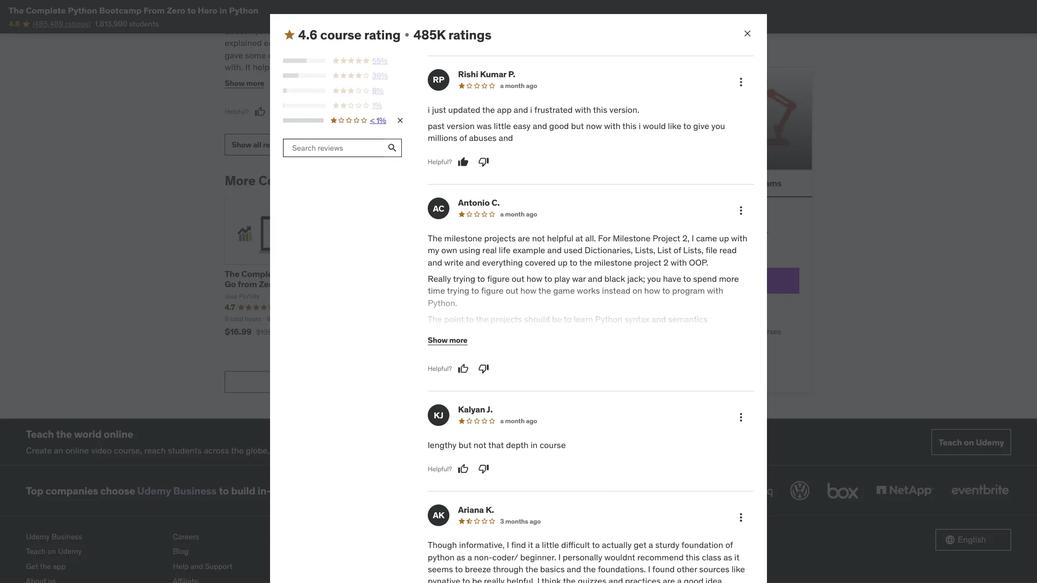 Task type: locate. For each thing, give the bounding box(es) containing it.
it right class
[[735, 552, 740, 563]]

the inside the complete sql bootcamp: go from zero to hero jose portilla
[[225, 269, 240, 280]]

was up abuses
[[477, 121, 492, 132]]

1 vertical spatial udemy business link
[[26, 530, 164, 545]]

each
[[264, 38, 283, 49]]

2 horizontal spatial business
[[725, 276, 761, 287]]

1 horizontal spatial demand
[[726, 327, 754, 337]]

this course was really helpful to me in knowing about python. it started from scratch and explained each and every steps in detail. it also gave some of the interesting projects to work with. it helped me to gain some reasonable programming skill in python as a beginner.
[[225, 13, 405, 85]]

1 jose from the left
[[225, 293, 238, 301]]

lectures for 83 lectures
[[276, 315, 300, 323]]

1 horizontal spatial was
[[477, 121, 492, 132]]

was inside i just updated the app and i frustrated with this version. past version was little easy and good but now with this i would like to give you millions of abuses and
[[477, 121, 492, 132]]

1 hours from the left
[[245, 315, 261, 323]]

i right "2,"
[[692, 233, 695, 244]]

be inside the milestone projects are not helpful at all. for milestone project 2, i came up with my own using real life example and used dictionaries, lists, list of lists, file read and write and everything covered up to the milestone project 2 with oop. really trying to figure out how to play war and black jack; you have to spend more time trying to figure out how the game works instead on how to program with python. the point to the projects should be to learn python syntax and semantics
[[553, 314, 562, 325]]

1 vertical spatial my
[[428, 245, 440, 256]]

3 a month ago from the top
[[501, 418, 538, 426]]

mark review by aditya s. as unhelpful image
[[473, 74, 484, 85]]

1 vertical spatial beginner.
[[521, 552, 557, 563]]

month down p.
[[505, 82, 525, 90]]

from inside this course was really helpful to me in knowing about python. it started from scratch and explained each and every steps in detail. it also gave some of the interesting projects to work with. it helped me to gain some reasonable programming skill in python as a beginner.
[[318, 26, 336, 37]]

2 total from the left
[[488, 315, 502, 323]]

and down "using"
[[466, 257, 481, 268]]

and inside teach the world online create an online video course, reach students across the globe, and earn money
[[272, 446, 286, 457]]

1 horizontal spatial for
[[660, 308, 671, 317]]

nasdaq image
[[714, 480, 776, 503]]

complete left sql
[[242, 269, 281, 280]]

0 vertical spatial milestone
[[445, 233, 483, 244]]

teach for the
[[26, 428, 54, 441]]

with down spend
[[708, 286, 724, 297]]

4.6 course rating
[[298, 27, 401, 43]]

0 horizontal spatial good
[[550, 121, 569, 132]]

2 a month ago from the top
[[501, 211, 538, 219]]

with inside i am a medico, a doctor. this is my first python learning bootcamp. finished this with a great confidence. thank you for excellent teaching.
[[548, 26, 565, 37]]

online right an
[[65, 446, 89, 457]]

0 vertical spatial teach on udemy link
[[932, 430, 1012, 456]]

0 vertical spatial bootcamp
[[99, 5, 142, 16]]

bootcamp: up "jose portilla"
[[483, 279, 527, 290]]

or inside do not sell or share my personal information
[[358, 562, 365, 572]]

9 down gpt,
[[483, 315, 487, 323]]

1 horizontal spatial show more button
[[428, 330, 468, 352]]

in up scratch
[[364, 13, 370, 24]]

2 month from the top
[[505, 211, 525, 219]]

helpful inside the milestone projects are not helpful at all. for milestone project 2, i came up with my own using real life example and used dictionaries, lists, list of lists, file read and write and everything covered up to the milestone project 2 with oop. really trying to figure out how to play war and black jack; you have to spend more time trying to figure out how the game works instead on how to program with python. the point to the projects should be to learn python syntax and semantics
[[547, 233, 574, 244]]

teach inside teach the world online create an online video course, reach students across the globe, and earn money
[[26, 428, 54, 441]]

to left the use
[[553, 279, 562, 290]]

data
[[398, 269, 417, 280]]

0 horizontal spatial up
[[558, 257, 568, 268]]

0 vertical spatial my
[[542, 13, 554, 24]]

openai
[[483, 269, 513, 280]]

be right should
[[553, 314, 562, 325]]

project
[[635, 257, 662, 268]]

teams
[[672, 308, 693, 317]]

1 vertical spatial or
[[358, 562, 365, 572]]

additional actions for review by rishi kumar p. image
[[735, 76, 748, 89]]

0 vertical spatial really
[[288, 13, 309, 24]]

are up "example"
[[518, 233, 531, 244]]

app inside i just updated the app and i frustrated with this version. past version was little easy and good but now with this i would like to give you millions of abuses and
[[497, 104, 512, 115]]

1 vertical spatial milestone
[[595, 257, 633, 268]]

and up covered on the top of the page
[[548, 245, 562, 256]]

really inside this course was really helpful to me in knowing about python. it started from scratch and explained each and every steps in detail. it also gave some of the interesting projects to work with. it helped me to gain some reasonable programming skill in python as a beginner.
[[288, 13, 309, 24]]

1 horizontal spatial 4.6
[[298, 27, 318, 43]]

from right go
[[238, 279, 257, 290]]

syntax
[[625, 314, 650, 325]]

1 this from the left
[[225, 13, 241, 24]]

137092 reviews element
[[407, 304, 434, 313]]

projects
[[337, 50, 368, 61], [485, 233, 516, 244], [491, 314, 523, 325]]

are inside though informative, i find it a little difficult to actually get a sturdy foundation of python as a non-coder/ beginner. i personally wouldnt recommend this class as it seems to breeze through the basics and the foundations. i found other sources like pynative to be really helpful. i think the quizzes and practices are a good id
[[663, 577, 676, 584]]

good inside i just updated the app and i frustrated with this version. past version was little easy and good but now with this i would like to give you millions of abuses and
[[550, 121, 569, 132]]

the inside this course was really helpful to me in knowing about python. it started from scratch and explained each and every steps in detail. it also gave some of the interesting projects to work with. it helped me to gain some reasonable programming skill in python as a beginner.
[[278, 50, 291, 61]]

1 horizontal spatial are
[[663, 577, 676, 584]]

2 9 total hours from the left
[[483, 315, 519, 323]]

also
[[390, 38, 405, 49]]

show for i am a medico, a doctor. this is my first python learning bootcamp. finished this with a great confidence. thank you for excellent teaching.
[[225, 78, 245, 88]]

not left "that" at the bottom left
[[474, 440, 487, 451]]

careers
[[173, 532, 199, 542]]

ai,
[[579, 279, 590, 290]]

a up "8%" 'button' on the left top of the page
[[346, 74, 350, 85]]

bootcamp
[[99, 5, 142, 16], [427, 279, 469, 290]]

for inside python for data science and machine learning bootcamp
[[385, 269, 396, 280]]

ratings)
[[65, 19, 91, 29]]

by
[[311, 173, 326, 189]]

0 horizontal spatial total
[[230, 315, 243, 323]]

am
[[427, 13, 439, 24]]

courses inside subscribe to this course and 25,000+ top‑rated udemy courses for your organization.
[[702, 239, 729, 249]]

mark review by aditya s. as helpful image
[[453, 74, 464, 85]]

1 vertical spatial some
[[324, 62, 345, 73]]

1 horizontal spatial beginner.
[[521, 552, 557, 563]]

0 horizontal spatial it
[[245, 62, 251, 73]]

how
[[527, 274, 543, 285], [521, 286, 537, 297], [645, 286, 661, 297]]

of inside i just updated the app and i frustrated with this version. past version was little easy and good but now with this i would like to give you millions of abuses and
[[460, 133, 467, 144]]

on inside udemy business teach on udemy get the app
[[48, 547, 56, 557]]

total
[[230, 315, 243, 323], [488, 315, 502, 323]]

0 horizontal spatial helpful
[[311, 13, 337, 24]]

with
[[548, 26, 565, 37], [575, 104, 592, 115], [605, 121, 621, 132], [732, 233, 748, 244], [671, 257, 688, 268], [708, 286, 724, 297]]

0 horizontal spatial lists,
[[636, 245, 656, 256]]

like inside i just updated the app and i frustrated with this version. past version was little easy and good but now with this i would like to give you millions of abuses and
[[669, 121, 682, 132]]

recommend
[[638, 552, 684, 563]]

1 a month ago from the top
[[501, 82, 538, 90]]

1 horizontal spatial app
[[497, 104, 512, 115]]

or right 5
[[710, 308, 716, 317]]

teach for on
[[939, 437, 963, 449]]

to right from
[[187, 5, 196, 16]]

dialog
[[270, 14, 768, 584]]

students inside teach the world online create an online video course, reach students across the globe, and earn money
[[168, 446, 202, 457]]

i
[[428, 104, 430, 115], [531, 104, 533, 115], [639, 121, 641, 132]]

for
[[730, 239, 740, 249], [385, 269, 396, 280]]

1 horizontal spatial bootcamp
[[427, 279, 469, 290]]

lectures for 58 lectures
[[534, 315, 558, 323]]

was inside this course was really helpful to me in knowing about python. it started from scratch and explained each and every steps in detail. it also gave some of the interesting projects to work with. it helped me to gain some reasonable programming skill in python as a beginner.
[[271, 13, 286, 24]]

this up the about
[[225, 13, 241, 24]]

though
[[428, 540, 457, 551]]

basics
[[541, 565, 565, 576]]

a
[[441, 13, 446, 24], [480, 13, 485, 24], [567, 26, 571, 37], [346, 74, 350, 85], [501, 82, 504, 90], [501, 211, 504, 219], [501, 418, 504, 426], [536, 540, 540, 551], [649, 540, 654, 551], [468, 552, 472, 563], [678, 577, 682, 584]]

0 vertical spatial month
[[505, 82, 525, 90]]

0 horizontal spatial little
[[494, 121, 511, 132]]

0 horizontal spatial you
[[648, 274, 662, 285]]

0 horizontal spatial for
[[385, 269, 396, 280]]

or right sell
[[358, 562, 365, 572]]

like right sources
[[732, 565, 746, 576]]

0 vertical spatial python.
[[249, 26, 279, 37]]

0 vertical spatial up
[[720, 233, 730, 244]]

foundation
[[682, 540, 724, 551]]

1 horizontal spatial jose
[[483, 293, 496, 301]]

1 horizontal spatial this
[[516, 13, 532, 24]]

to inside the complete sql bootcamp: go from zero to hero jose portilla
[[279, 279, 287, 290]]

show more for the left show more button
[[225, 78, 265, 88]]

0 vertical spatial figure
[[488, 274, 510, 285]]

1 total from the left
[[230, 315, 243, 323]]

python for data science and machine learning bootcamp link
[[354, 269, 469, 290]]

(485,489
[[32, 19, 63, 29]]

2 9 from the left
[[483, 315, 487, 323]]

1 horizontal spatial students
[[168, 446, 202, 457]]

0 vertical spatial be
[[553, 314, 562, 325]]

month for rishi kumar p.
[[505, 82, 525, 90]]

2 lists, from the left
[[684, 245, 704, 256]]

2 vertical spatial projects
[[491, 314, 523, 325]]

bootcamp: inside the complete sql bootcamp: go from zero to hero jose portilla
[[301, 269, 345, 280]]

4.6 for 4.6
[[9, 19, 20, 29]]

1 vertical spatial but
[[459, 440, 472, 451]]

2 horizontal spatial my
[[542, 13, 554, 24]]

try udemy business link
[[642, 269, 800, 294]]

explained
[[225, 38, 262, 49]]

quizzes
[[578, 577, 607, 584]]

like inside though informative, i find it a little difficult to actually get a sturdy foundation of python as a non-coder/ beginner. i personally wouldnt recommend this class as it seems to breeze through the basics and the foundations. i found other sources like pynative to be really helpful. i think the quizzes and practices are a good id
[[732, 565, 746, 576]]

beginner. inside though informative, i find it a little difficult to actually get a sturdy foundation of python as a non-coder/ beginner. i personally wouldnt recommend this class as it seems to breeze through the basics and the foundations. i found other sources like pynative to be really helpful. i think the quizzes and practices are a good id
[[521, 552, 557, 563]]

be inside though informative, i find it a little difficult to actually get a sturdy foundation of python as a non-coder/ beginner. i personally wouldnt recommend this class as it seems to breeze through the basics and the foundations. i found other sources like pynative to be really helpful. i think the quizzes and practices are a good id
[[473, 577, 482, 584]]

to inside subscribe to this course and 25,000+ top‑rated udemy courses for your organization.
[[678, 228, 685, 238]]

1 horizontal spatial milestone
[[595, 257, 633, 268]]

xsmall image
[[403, 31, 412, 39], [396, 116, 405, 125]]

to right subscribe
[[678, 228, 685, 238]]

more right spend
[[720, 274, 740, 285]]

jose up 4.7
[[225, 293, 238, 301]]

helpful inside this course was really helpful to me in knowing about python. it started from scratch and explained each and every steps in detail. it also gave some of the interesting projects to work with. it helped me to gain some reasonable programming skill in python as a beginner.
[[311, 13, 337, 24]]

xsmall image inside < 1% button
[[396, 116, 405, 125]]

show more button down gave
[[225, 73, 265, 94]]

in- right "build"
[[258, 485, 271, 498]]

9 total hours up $16.99 on the left bottom of the page
[[225, 315, 261, 323]]

1 vertical spatial teach on udemy link
[[26, 545, 164, 560]]

1 horizontal spatial or
[[710, 308, 716, 317]]

a month ago down p.
[[501, 82, 538, 90]]

rating
[[365, 27, 401, 43]]

mark review by antonio c. as helpful image
[[458, 364, 469, 375]]

Search reviews text field
[[283, 139, 384, 157]]

as up "8%" 'button' on the left top of the page
[[335, 74, 344, 85]]

1 horizontal spatial total
[[488, 315, 502, 323]]

to up 83 lectures
[[279, 279, 287, 290]]

ago for antonio c.
[[526, 211, 538, 219]]

python
[[68, 5, 97, 16], [229, 5, 259, 16], [573, 13, 600, 24], [305, 74, 333, 85], [354, 269, 383, 280], [515, 269, 544, 280], [596, 314, 623, 325]]

1 vertical spatial up
[[558, 257, 568, 268]]

to down used
[[570, 257, 578, 268]]

help
[[173, 562, 189, 572]]

rishi
[[458, 69, 479, 80]]

i inside i am a medico, a doctor. this is my first python learning bootcamp. finished this with a great confidence. thank you for excellent teaching.
[[423, 13, 425, 24]]

share
[[366, 562, 385, 572]]

instead
[[603, 286, 631, 297]]

the for the complete sql bootcamp: go from zero to hero jose portilla
[[225, 269, 240, 280]]

not up information
[[331, 562, 343, 572]]

1 vertical spatial not
[[474, 440, 487, 451]]

real
[[483, 245, 497, 256]]

0 vertical spatial some
[[245, 50, 267, 61]]

month for antonio c.
[[505, 211, 525, 219]]

python inside the milestone projects are not helpful at all. for milestone project 2, i came up with my own using real life example and used dictionaries, lists, list of lists, file read and write and everything covered up to the milestone project 2 with oop. really trying to figure out how to play war and black jack; you have to spend more time trying to figure out how the game works instead on how to program with python. the point to the projects should be to learn python syntax and semantics
[[596, 314, 623, 325]]

month for kalyan j.
[[505, 418, 525, 426]]

0 horizontal spatial bootcamp
[[99, 5, 142, 16]]

blog
[[173, 547, 189, 557]]

0 horizontal spatial from
[[238, 279, 257, 290]]

hours for 83 lectures
[[245, 315, 261, 323]]

my inside do not sell or share my personal information
[[387, 562, 397, 572]]

total down "jose portilla"
[[488, 315, 502, 323]]

2 lectures from the left
[[411, 315, 435, 323]]

good inside though informative, i find it a little difficult to actually get a sturdy foundation of python as a non-coder/ beginner. i personally wouldnt recommend this class as it seems to breeze through the basics and the foundations. i found other sources like pynative to be really helpful. i think the quizzes and practices are a good id
[[684, 577, 704, 584]]

1 portilla from the left
[[239, 293, 260, 301]]

month up life
[[505, 211, 525, 219]]

2 hours from the left
[[503, 315, 519, 323]]

the right updated
[[483, 104, 495, 115]]

0 horizontal spatial my
[[387, 562, 397, 572]]

3 lectures from the left
[[534, 315, 558, 323]]

lists, up oop.
[[684, 245, 704, 256]]

this inside i am a medico, a doctor. this is my first python learning bootcamp. finished this with a great confidence. thank you for excellent teaching.
[[532, 26, 546, 37]]

show
[[225, 78, 245, 88], [232, 140, 252, 150], [428, 336, 448, 346]]

1 horizontal spatial be
[[553, 314, 562, 325]]

find
[[512, 540, 526, 551]]

for left data
[[385, 269, 396, 280]]

jose down openai
[[483, 293, 496, 301]]

with up read
[[732, 233, 748, 244]]

i inside the milestone projects are not helpful at all. for milestone project 2, i came up with my own using real life example and used dictionaries, lists, list of lists, file read and write and everything covered up to the milestone project 2 with oop. really trying to figure out how to play war and black jack; you have to spend more time trying to figure out how the game works instead on how to program with python. the point to the projects should be to learn python syntax and semantics
[[692, 233, 695, 244]]

a month ago up "example"
[[501, 211, 538, 219]]

me up skill on the top left of page
[[281, 62, 294, 73]]

udemy
[[676, 239, 700, 249], [695, 276, 723, 287], [977, 437, 1005, 449], [137, 485, 171, 498], [26, 532, 50, 542], [58, 547, 82, 557]]

0 horizontal spatial demand
[[271, 485, 310, 498]]

are down "found"
[[663, 577, 676, 584]]

1 horizontal spatial from
[[318, 26, 336, 37]]

the up an
[[56, 428, 72, 441]]

4.6 left (485,489
[[9, 19, 20, 29]]

1 vertical spatial complete
[[242, 269, 281, 280]]

0 horizontal spatial business
[[52, 532, 82, 542]]

really inside though informative, i find it a little difficult to actually get a sturdy foundation of python as a non-coder/ beginner. i personally wouldnt recommend this class as it seems to breeze through the basics and the foundations. i found other sources like pynative to be really helpful. i think the quizzes and practices are a good id
[[484, 577, 505, 584]]

2 vertical spatial not
[[331, 562, 343, 572]]

beginner. down reasonable
[[352, 74, 388, 85]]

this inside though informative, i find it a little difficult to actually get a sturdy foundation of python as a non-coder/ beginner. i personally wouldnt recommend this class as it seems to breeze through the basics and the foundations. i found other sources like pynative to be really helpful. i think the quizzes and practices are a good id
[[686, 552, 700, 563]]

courses down the users
[[755, 327, 782, 337]]

1 horizontal spatial hero
[[289, 279, 309, 290]]

a month ago for antonio c.
[[501, 211, 538, 219]]

a right get
[[649, 540, 654, 551]]

really down through
[[484, 577, 505, 584]]

9 for 58 lectures
[[483, 315, 487, 323]]

0 horizontal spatial me
[[281, 62, 294, 73]]

a month ago for kalyan j.
[[501, 418, 538, 426]]

zero inside the complete sql bootcamp: go from zero to hero jose portilla
[[259, 279, 277, 290]]

additional actions for review by ariana k. image
[[735, 512, 748, 525]]

helpful
[[311, 13, 337, 24], [547, 233, 574, 244]]

25,000+ fresh & in-demand courses
[[660, 327, 782, 337]]

python for data science and machine learning bootcamp
[[354, 269, 469, 290]]

bootcamp:
[[301, 269, 345, 280], [483, 279, 527, 290]]

show down all
[[428, 336, 448, 346]]

excellent
[[539, 38, 587, 49]]

course inside subscribe to this course and 25,000+ top‑rated udemy courses for your organization.
[[701, 228, 724, 238]]

the for the complete python bootcamp from zero to hero in python
[[9, 5, 24, 16]]

volkswagen image
[[789, 480, 813, 503]]

trying right time
[[447, 286, 470, 297]]

1 horizontal spatial like
[[732, 565, 746, 576]]

portilla down openai
[[497, 293, 518, 301]]

python. inside the milestone projects are not helpful at all. for milestone project 2, i came up with my own using real life example and used dictionaries, lists, list of lists, file read and write and everything covered up to the milestone project 2 with oop. really trying to figure out how to play war and black jack; you have to spend more time trying to figure out how the game works instead on how to program with python. the point to the projects should be to learn python syntax and semantics
[[428, 298, 458, 309]]

in-
[[717, 327, 726, 337], [258, 485, 271, 498]]

tab list
[[629, 171, 813, 198]]

udemy inside subscribe to this course and 25,000+ top‑rated udemy courses for your organization.
[[676, 239, 700, 249]]

3 month from the top
[[505, 418, 525, 426]]

for teams of 5 or more users
[[660, 308, 756, 317]]

udemy business link
[[137, 485, 217, 498], [26, 530, 164, 545]]

0 vertical spatial show more button
[[225, 73, 265, 94]]

you right give
[[712, 121, 726, 132]]

0 horizontal spatial was
[[271, 13, 286, 24]]

this right project
[[687, 228, 699, 238]]

figure down everything
[[488, 274, 510, 285]]

0 horizontal spatial in-
[[258, 485, 271, 498]]

all
[[440, 315, 447, 323]]

i left the just on the left of the page
[[428, 104, 430, 115]]

and inside careers blog help and support
[[191, 562, 203, 572]]

additional actions for review by kalyan j. image
[[735, 412, 748, 425]]

jose inside the complete sql bootcamp: go from zero to hero jose portilla
[[225, 293, 238, 301]]

how down jack;
[[645, 286, 661, 297]]

the right get
[[40, 562, 51, 572]]

0 horizontal spatial be
[[473, 577, 482, 584]]

hours left 58
[[503, 315, 519, 323]]

medium image
[[283, 29, 296, 42]]

show inside button
[[232, 140, 252, 150]]

9 total hours for 58 lectures
[[483, 315, 519, 323]]

1 horizontal spatial it
[[735, 552, 740, 563]]

teach inside udemy business teach on udemy get the app
[[26, 547, 46, 557]]

0 horizontal spatial python.
[[249, 26, 279, 37]]

1 vertical spatial show more button
[[428, 330, 468, 352]]

ago up the "depth"
[[526, 418, 538, 426]]

little up "basics"
[[542, 540, 560, 551]]

mark review by kalyan j. as unhelpful image
[[479, 464, 490, 475]]

demand down the users
[[726, 327, 754, 337]]

0 horizontal spatial show more button
[[225, 73, 265, 94]]

for inside subscribe to this course and 25,000+ top‑rated udemy courses for your organization.
[[730, 239, 740, 249]]

pynative
[[428, 577, 461, 584]]

1 horizontal spatial portilla
[[497, 293, 518, 301]]

not inside do not sell or share my personal information
[[331, 562, 343, 572]]

but left now
[[572, 121, 584, 132]]

blog link
[[173, 545, 311, 560]]

0 vertical spatial students
[[129, 19, 159, 29]]

1% button
[[283, 101, 405, 111]]

0 horizontal spatial hero
[[198, 5, 218, 16]]

2 this from the left
[[516, 13, 532, 24]]

for left teams
[[660, 308, 671, 317]]

total for 58 lectures
[[488, 315, 502, 323]]

python. inside this course was really helpful to me in knowing about python. it started from scratch and explained each and every steps in detail. it also gave some of the interesting projects to work with. it helped me to gain some reasonable programming skill in python as a beginner.
[[249, 26, 279, 37]]

ago for rishi kumar p.
[[526, 82, 538, 90]]

python inside i am a medico, a doctor. this is my first python learning bootcamp. finished this with a great confidence. thank you for excellent teaching.
[[573, 13, 600, 24]]

and inside openai python api bootcamp: learn to use ai, gpt, and more!
[[503, 290, 519, 301]]

show more button down all
[[428, 330, 468, 352]]

1 vertical spatial in-
[[258, 485, 271, 498]]

i
[[423, 13, 425, 24], [692, 233, 695, 244], [507, 540, 510, 551], [559, 552, 561, 563], [649, 565, 651, 576], [538, 577, 540, 584]]

1 vertical spatial it
[[735, 552, 740, 563]]

1 9 total hours from the left
[[225, 315, 261, 323]]

1 9 from the left
[[225, 315, 229, 323]]

i left would on the top right of page
[[639, 121, 641, 132]]

1 horizontal spatial but
[[572, 121, 584, 132]]

1 horizontal spatial show more
[[428, 336, 468, 346]]

netapp image
[[875, 480, 937, 503]]

36% button
[[283, 71, 405, 81]]

course
[[243, 13, 269, 24], [320, 27, 362, 43], [701, 228, 724, 238], [540, 440, 566, 451]]

not up "example"
[[533, 233, 545, 244]]

udemy up oop.
[[676, 239, 700, 249]]

0 horizontal spatial complete
[[26, 5, 66, 16]]

app right get
[[53, 562, 66, 572]]

more courses by
[[225, 173, 328, 189]]

students right reach
[[168, 446, 202, 457]]

courses
[[702, 239, 729, 249], [755, 327, 782, 337]]

0 vertical spatial but
[[572, 121, 584, 132]]

finished
[[499, 26, 530, 37]]

python right learn
[[596, 314, 623, 325]]

gave
[[225, 50, 243, 61]]

on up get the app link
[[48, 547, 56, 557]]

skills.
[[345, 485, 373, 498]]

abuses
[[469, 133, 497, 144]]

this inside this course was really helpful to me in knowing about python. it started from scratch and explained each and every steps in detail. it also gave some of the interesting projects to work with. it helped me to gain some reasonable programming skill in python as a beginner.
[[225, 13, 241, 24]]

helpful? left mark review by aditya s. as helpful icon
[[423, 75, 447, 84]]

5
[[703, 308, 708, 317]]

interesting
[[293, 50, 335, 61]]

0 vertical spatial me
[[349, 13, 361, 24]]

25,000+ down "semantics" on the right of the page
[[660, 327, 689, 337]]

1 lectures from the left
[[276, 315, 300, 323]]

the complete sql bootcamp: go from zero to hero link
[[225, 269, 345, 290]]

box image
[[826, 480, 862, 503]]

support
[[205, 562, 233, 572]]

earn
[[288, 446, 306, 457]]

1 horizontal spatial lists,
[[684, 245, 704, 256]]

udemy business link down reach
[[137, 485, 217, 498]]

submit search image
[[387, 143, 398, 154]]

past
[[428, 121, 445, 132]]

1 month from the top
[[505, 82, 525, 90]]

out
[[512, 274, 525, 285], [506, 286, 519, 297]]

courses up oop.
[[702, 239, 729, 249]]

show for more courses by
[[232, 140, 252, 150]]

of down 'each'
[[269, 50, 276, 61]]

teams button
[[726, 171, 813, 197]]

get
[[634, 540, 647, 551]]

own
[[442, 245, 458, 256]]

1 vertical spatial on
[[965, 437, 975, 449]]

1 vertical spatial hero
[[289, 279, 309, 290]]

bootcamp: inside openai python api bootcamp: learn to use ai, gpt, and more!
[[483, 279, 527, 290]]

confidence.
[[423, 38, 468, 49]]

0 horizontal spatial really
[[288, 13, 309, 24]]

1 vertical spatial zero
[[259, 279, 277, 290]]

course inside this course was really helpful to me in knowing about python. it started from scratch and explained each and every steps in detail. it also gave some of the interesting projects to work with. it helped me to gain some reasonable programming skill in python as a beginner.
[[243, 13, 269, 24]]

of inside though informative, i find it a little difficult to actually get a sturdy foundation of python as a non-coder/ beginner. i personally wouldnt recommend this class as it seems to breeze through the basics and the foundations. i found other sources like pynative to be really helpful. i think the quizzes and practices are a good id
[[726, 540, 734, 551]]

teaching.
[[423, 50, 468, 61]]

helpful? left mark review by kalyan j. as helpful image
[[428, 465, 452, 474]]

be down breeze
[[473, 577, 482, 584]]

to left the play
[[545, 274, 553, 285]]

0 vertical spatial little
[[494, 121, 511, 132]]

complete for sql
[[242, 269, 281, 280]]

i left think
[[538, 577, 540, 584]]

0 horizontal spatial lectures
[[276, 315, 300, 323]]

1 vertical spatial show
[[232, 140, 252, 150]]

1 vertical spatial for
[[385, 269, 396, 280]]

complete inside the complete sql bootcamp: go from zero to hero jose portilla
[[242, 269, 281, 280]]

this
[[532, 26, 546, 37], [594, 104, 608, 115], [623, 121, 637, 132], [687, 228, 699, 238], [686, 552, 700, 563]]

ago for ariana k.
[[530, 518, 541, 526]]

9 total hours down "jose portilla"
[[483, 315, 519, 323]]

hero up 83 lectures
[[289, 279, 309, 290]]

bootcamp: for gpt,
[[483, 279, 527, 290]]

9 total hours for 83 lectures
[[225, 315, 261, 323]]

to left gpt,
[[472, 286, 480, 297]]

0 horizontal spatial like
[[669, 121, 682, 132]]

eventbrite image
[[950, 480, 1012, 503]]

jose
[[225, 293, 238, 301], [483, 293, 496, 301]]

my inside i am a medico, a doctor. this is my first python learning bootcamp. finished this with a great confidence. thank you for excellent teaching.
[[542, 13, 554, 24]]

1 horizontal spatial you
[[712, 121, 726, 132]]

of inside the milestone projects are not helpful at all. for milestone project 2, i came up with my own using real life example and used dictionaries, lists, list of lists, file read and write and everything covered up to the milestone project 2 with oop. really trying to figure out how to play war and black jack; you have to spend more time trying to figure out how the game works instead on how to program with python. the point to the projects should be to learn python syntax and semantics
[[674, 245, 682, 256]]

users
[[738, 308, 756, 317]]

and
[[369, 26, 383, 37], [285, 38, 299, 49], [514, 104, 529, 115], [533, 121, 548, 132], [499, 133, 514, 144], [726, 228, 738, 238], [548, 245, 562, 256], [428, 257, 443, 268], [466, 257, 481, 268], [452, 269, 468, 280], [588, 274, 603, 285], [503, 290, 519, 301], [652, 314, 667, 325], [272, 446, 286, 457], [191, 562, 203, 572], [567, 565, 582, 576], [609, 577, 624, 584]]

1 vertical spatial courses
[[755, 327, 782, 337]]

write
[[445, 257, 464, 268]]

really up started
[[288, 13, 309, 24]]



Task type: vqa. For each thing, say whether or not it's contained in the screenshot.
Financial inside the Taxes element
no



Task type: describe. For each thing, give the bounding box(es) containing it.
1 horizontal spatial teach on udemy link
[[932, 430, 1012, 456]]

1 vertical spatial 1%
[[377, 116, 386, 126]]

beginner. inside this course was really helpful to me in knowing about python. it started from scratch and explained each and every steps in detail. it also gave some of the interesting projects to work with. it helped me to gain some reasonable programming skill in python as a beginner.
[[352, 74, 388, 85]]

0 vertical spatial online
[[104, 428, 133, 441]]

antonio
[[458, 198, 490, 209]]

course up 55% button
[[320, 27, 362, 43]]

more down the point
[[450, 336, 468, 346]]

udemy up eventbrite image
[[977, 437, 1005, 449]]

and inside python for data science and machine learning bootcamp
[[452, 269, 468, 280]]

the right think
[[563, 577, 576, 584]]

mark review by sivasubramanian as unhelpful image
[[275, 107, 286, 117]]

1 vertical spatial 25,000+
[[660, 327, 689, 337]]

udemy up get
[[26, 532, 50, 542]]

lectures for 165 lectures
[[411, 315, 435, 323]]

rp
[[433, 74, 445, 86]]

are inside the milestone projects are not helpful at all. for milestone project 2, i came up with my own using real life example and used dictionaries, lists, list of lists, file read and write and everything covered up to the milestone project 2 with oop. really trying to figure out how to play war and black jack; you have to spend more time trying to figure out how the game works instead on how to program with python. the point to the projects should be to learn python syntax and semantics
[[518, 233, 531, 244]]

1 horizontal spatial some
[[324, 62, 345, 73]]

lengthy but not that depth in course
[[428, 440, 566, 451]]

other
[[677, 565, 698, 576]]

1 vertical spatial demand
[[271, 485, 310, 498]]

the up quizzes
[[584, 565, 596, 576]]

for inside the milestone projects are not helpful at all. for milestone project 2, i came up with my own using real life example and used dictionaries, lists, list of lists, file read and write and everything covered up to the milestone project 2 with oop. really trying to figure out how to play war and black jack; you have to spend more time trying to figure out how the game works instead on how to program with python. the point to the projects should be to learn python syntax and semantics
[[599, 233, 611, 244]]

to inside openai python api bootcamp: learn to use ai, gpt, and more!
[[553, 279, 562, 290]]

j.
[[487, 405, 493, 416]]

mark review by sivasubramanian as helpful image
[[255, 107, 266, 117]]

steps
[[324, 38, 345, 49]]

1 horizontal spatial as
[[457, 552, 466, 563]]

485k
[[414, 27, 446, 43]]

0 vertical spatial 1%
[[372, 101, 382, 111]]

to left gain
[[296, 62, 303, 73]]

the inside i just updated the app and i frustrated with this version. past version was little easy and good but now with this i would like to give you millions of abuses and
[[483, 104, 495, 115]]

you inside i just updated the app and i frustrated with this version. past version was little easy and good but now with this i would like to give you millions of abuses and
[[712, 121, 726, 132]]

1,813,990
[[95, 19, 127, 29]]

and up detail.
[[369, 26, 383, 37]]

do not sell or share my personal information
[[320, 562, 428, 583]]

0 horizontal spatial but
[[459, 440, 472, 451]]

app inside udemy business teach on udemy get the app
[[53, 562, 66, 572]]

1 vertical spatial online
[[65, 446, 89, 457]]

2 jose from the left
[[483, 293, 496, 301]]

the milestone projects are not helpful at all. for milestone project 2, i came up with my own using real life example and used dictionaries, lists, list of lists, file read and write and everything covered up to the milestone project 2 with oop. really trying to figure out how to play war and black jack; you have to spend more time trying to figure out how the game works instead on how to program with python. the point to the projects should be to learn python syntax and semantics
[[428, 233, 748, 325]]

0 vertical spatial it
[[528, 540, 534, 551]]

2 horizontal spatial on
[[965, 437, 975, 449]]

course right the "depth"
[[540, 440, 566, 451]]

should
[[525, 314, 550, 325]]

a down the first
[[567, 26, 571, 37]]

levels
[[449, 315, 467, 323]]

in up the about
[[220, 5, 227, 16]]

helpful.
[[507, 577, 536, 584]]

mark review by antonio c. as unhelpful image
[[479, 364, 490, 375]]

personally
[[563, 552, 603, 563]]

mark review by kalyan j. as helpful image
[[458, 464, 469, 475]]

business inside udemy business teach on udemy get the app
[[52, 532, 82, 542]]

the right levels
[[476, 314, 489, 325]]

medico,
[[448, 13, 478, 24]]

$16.99 $139.99
[[225, 327, 284, 338]]

but inside i just updated the app and i frustrated with this version. past version was little easy and good but now with this i would like to give you millions of abuses and
[[572, 121, 584, 132]]

python inside python for data science and machine learning bootcamp
[[354, 269, 383, 280]]

2 horizontal spatial as
[[724, 552, 733, 563]]

(137,092)
[[407, 304, 434, 312]]

485k ratings
[[414, 27, 492, 43]]

3 months ago
[[501, 518, 541, 526]]

have
[[664, 274, 682, 285]]

83
[[267, 315, 275, 323]]

< 1%
[[370, 116, 386, 126]]

information
[[320, 573, 359, 583]]

this inside subscribe to this course and 25,000+ top‑rated udemy courses for your organization.
[[687, 228, 699, 238]]

how up 58
[[521, 286, 537, 297]]

and inside subscribe to this course and 25,000+ top‑rated udemy courses for your organization.
[[726, 228, 738, 238]]

0 vertical spatial xsmall image
[[403, 31, 412, 39]]

83 lectures
[[267, 315, 300, 323]]

of inside this course was really helpful to me in knowing about python. it started from scratch and explained each and every steps in detail. it also gave some of the interesting projects to work with. it helped me to gain some reasonable programming skill in python as a beginner.
[[269, 50, 276, 61]]

example
[[513, 245, 546, 256]]

careers link
[[173, 530, 311, 545]]

war
[[573, 274, 586, 285]]

though informative, i find it a little difficult to actually get a sturdy foundation of python as a non-coder/ beginner. i personally wouldnt recommend this class as it seems to breeze through the basics and the foundations. i found other sources like pynative to be really helpful. i think the quizzes and practices are a good id
[[428, 540, 751, 584]]

from inside the complete sql bootcamp: go from zero to hero jose portilla
[[238, 279, 257, 290]]

every
[[301, 38, 322, 49]]

hours for 58 lectures
[[503, 315, 519, 323]]

in down scratch
[[348, 38, 354, 49]]

the down api
[[539, 286, 552, 297]]

the down used
[[580, 257, 593, 268]]

udemy down oop.
[[695, 276, 723, 287]]

0 vertical spatial udemy business link
[[137, 485, 217, 498]]

0 vertical spatial it
[[281, 26, 286, 37]]

to up reasonable
[[370, 50, 378, 61]]

portilla inside the complete sql bootcamp: go from zero to hero jose portilla
[[239, 293, 260, 301]]

9 for 83 lectures
[[225, 315, 229, 323]]

&
[[710, 327, 715, 337]]

the inside udemy business teach on udemy get the app
[[40, 562, 51, 572]]

you inside the milestone projects are not helpful at all. for milestone project 2, i came up with my own using real life example and used dictionaries, lists, list of lists, file read and write and everything covered up to the milestone project 2 with oop. really trying to figure out how to play war and black jack; you have to spend more time trying to figure out how the game works instead on how to program with python. the point to the projects should be to learn python syntax and semantics
[[648, 274, 662, 285]]

additional actions for review by antonio c. image
[[735, 205, 748, 218]]

personal button
[[629, 171, 726, 197]]

show all reviews button
[[225, 134, 297, 156]]

as inside this course was really helpful to me in knowing about python. it started from scratch and explained each and every steps in detail. it also gave some of the interesting projects to work with. it helped me to gain some reasonable programming skill in python as a beginner.
[[335, 74, 344, 85]]

a up life
[[501, 211, 504, 219]]

complete for python
[[26, 5, 66, 16]]

first
[[556, 13, 571, 24]]

in right skill on the top left of page
[[296, 74, 303, 85]]

a left non-
[[468, 552, 472, 563]]

25,000+ inside subscribe to this course and 25,000+ top‑rated udemy courses for your organization.
[[740, 228, 770, 238]]

with up now
[[575, 104, 592, 115]]

and down started
[[285, 38, 299, 49]]

2 vertical spatial show
[[428, 336, 448, 346]]

this down 'version.'
[[623, 121, 637, 132]]

class
[[703, 552, 722, 563]]

how up 'more!'
[[527, 274, 543, 285]]

1 vertical spatial projects
[[485, 233, 516, 244]]

english button
[[936, 530, 1012, 552]]

detail.
[[357, 38, 380, 49]]

0 horizontal spatial i
[[428, 104, 430, 115]]

$16.99
[[225, 327, 252, 338]]

a right 'find' at bottom
[[536, 540, 540, 551]]

more inside the milestone projects are not helpful at all. for milestone project 2, i came up with my own using real life example and used dictionaries, lists, list of lists, file read and write and everything covered up to the milestone project 2 with oop. really trying to figure out how to play war and black jack; you have to spend more time trying to figure out how the game works instead on how to program with python. the point to the projects should be to learn python syntax and semantics
[[720, 274, 740, 285]]

a inside this course was really helpful to me in knowing about python. it started from scratch and explained each and every steps in detail. it also gave some of the interesting projects to work with. it helped me to gain some reasonable programming skill in python as a beginner.
[[346, 74, 350, 85]]

(485,489 ratings)
[[32, 19, 91, 29]]

mark review by rishi kumar p. as unhelpful image
[[479, 157, 490, 168]]

companies
[[46, 485, 98, 498]]

1 vertical spatial me
[[281, 62, 294, 73]]

seems
[[428, 565, 453, 576]]

gain
[[305, 62, 322, 73]]

with right now
[[605, 121, 621, 132]]

i left 'find' at bottom
[[507, 540, 510, 551]]

i up "basics"
[[559, 552, 561, 563]]

0 horizontal spatial some
[[245, 50, 267, 61]]

top companies choose udemy business to build in-demand career skills.
[[26, 485, 373, 498]]

1 vertical spatial it
[[382, 38, 388, 49]]

intermediate
[[563, 315, 600, 323]]

started
[[288, 26, 316, 37]]

more down helped
[[246, 78, 265, 88]]

show all reviews
[[232, 140, 290, 150]]

you
[[500, 38, 518, 49]]

fresh
[[691, 327, 708, 337]]

helpful? left mark review by sivasubramanian as helpful icon
[[225, 108, 249, 116]]

openai python api bootcamp: learn to use ai, gpt, and more!
[[483, 269, 590, 301]]

k.
[[486, 505, 494, 516]]

a down other
[[678, 577, 682, 584]]

on inside the milestone projects are not helpful at all. for milestone project 2, i came up with my own using real life example and used dictionaries, lists, list of lists, file read and write and everything covered up to the milestone project 2 with oop. really trying to figure out how to play war and black jack; you have to spend more time trying to figure out how the game works instead on how to program with python. the point to the projects should be to learn python syntax and semantics
[[633, 286, 643, 297]]

courses
[[259, 173, 308, 189]]

this inside i am a medico, a doctor. this is my first python learning bootcamp. finished this with a great confidence. thank you for excellent teaching.
[[516, 13, 532, 24]]

to inside i just updated the app and i frustrated with this version. past version was little easy and good but now with this i would like to give you millions of abuses and
[[684, 121, 692, 132]]

to right the point
[[466, 314, 474, 325]]

1 horizontal spatial up
[[720, 233, 730, 244]]

to up scratch
[[339, 13, 347, 24]]

2 vertical spatial it
[[245, 62, 251, 73]]

english
[[959, 535, 987, 546]]

to left learn
[[564, 314, 572, 325]]

and up works
[[588, 274, 603, 285]]

$139.99
[[256, 328, 284, 337]]

python up 'ratings)'
[[68, 5, 97, 16]]

4.6 for 4.6 course rating
[[298, 27, 318, 43]]

undo mark review by rishi kumar p. as helpful image
[[458, 157, 469, 168]]

0 vertical spatial hero
[[198, 5, 218, 16]]

to down breeze
[[463, 577, 471, 584]]

ariana k.
[[458, 505, 494, 516]]

i up practices
[[649, 565, 651, 576]]

point
[[445, 314, 465, 325]]

and right the easy at the top of page
[[533, 121, 548, 132]]

8% button
[[283, 86, 405, 96]]

in right the "depth"
[[531, 440, 538, 451]]

python inside this course was really helpful to me in knowing about python. it started from scratch and explained each and every steps in detail. it also gave some of the interesting projects to work with. it helped me to gain some reasonable programming skill in python as a beginner.
[[305, 74, 333, 85]]

little inside though informative, i find it a little difficult to actually get a sturdy foundation of python as a non-coder/ beginner. i personally wouldnt recommend this class as it seems to breeze through the basics and the foundations. i found other sources like pynative to be really helpful. i think the quizzes and practices are a good id
[[542, 540, 560, 551]]

1 lists, from the left
[[636, 245, 656, 256]]

a right am
[[441, 13, 446, 24]]

millions
[[428, 133, 458, 144]]

to left "build"
[[219, 485, 229, 498]]

not inside the milestone projects are not helpful at all. for milestone project 2, i came up with my own using real life example and used dictionaries, lists, list of lists, file read and write and everything covered up to the milestone project 2 with oop. really trying to figure out how to play war and black jack; you have to spend more time trying to figure out how the game works instead on how to program with python. the point to the projects should be to learn python syntax and semantics
[[533, 233, 545, 244]]

show more for the rightmost show more button
[[428, 336, 468, 346]]

0 vertical spatial out
[[512, 274, 525, 285]]

1 horizontal spatial business
[[173, 485, 217, 498]]

4.7
[[225, 303, 235, 313]]

0 vertical spatial or
[[710, 308, 716, 317]]

close modal image
[[743, 28, 754, 39]]

0 vertical spatial business
[[725, 276, 761, 287]]

helpful? for ac
[[428, 365, 452, 374]]

go
[[225, 279, 236, 290]]

tab list containing personal
[[629, 171, 813, 198]]

python up the about
[[229, 5, 259, 16]]

with right 2
[[671, 257, 688, 268]]

personal
[[399, 562, 428, 572]]

about
[[225, 26, 247, 37]]

hero inside the complete sql bootcamp: go from zero to hero jose portilla
[[289, 279, 309, 290]]

to up gpt,
[[478, 274, 486, 285]]

a up bootcamp.
[[480, 13, 485, 24]]

the left the globe,
[[231, 446, 244, 457]]

165
[[399, 315, 410, 323]]

found
[[653, 565, 675, 576]]

a up lengthy but not that depth in course
[[501, 418, 504, 426]]

8%
[[372, 86, 384, 96]]

doctor.
[[487, 13, 514, 24]]

get the app link
[[26, 560, 164, 575]]

lengthy
[[428, 440, 457, 451]]

1 horizontal spatial not
[[474, 440, 487, 451]]

python inside openai python api bootcamp: learn to use ai, gpt, and more!
[[515, 269, 544, 280]]

2 horizontal spatial i
[[639, 121, 641, 132]]

udemy right choose
[[137, 485, 171, 498]]

58
[[525, 315, 533, 323]]

small image
[[946, 535, 956, 546]]

to up 'pynative'
[[455, 565, 463, 576]]

1 vertical spatial out
[[506, 286, 519, 297]]

projects inside this course was really helpful to me in knowing about python. it started from scratch and explained each and every steps in detail. it also gave some of the interesting projects to work with. it helped me to gain some reasonable programming skill in python as a beginner.
[[337, 50, 368, 61]]

a down kumar
[[501, 82, 504, 90]]

1 vertical spatial trying
[[447, 286, 470, 297]]

learn
[[574, 314, 594, 325]]

bootcamp: for hero
[[301, 269, 345, 280]]

and down foundations.
[[609, 577, 624, 584]]

an
[[54, 446, 63, 457]]

everything
[[483, 257, 523, 268]]

the for the milestone projects are not helpful at all. for milestone project 2, i came up with my own using real life example and used dictionaries, lists, list of lists, file read and write and everything covered up to the milestone project 2 with oop. really trying to figure out how to play war and black jack; you have to spend more time trying to figure out how the game works instead on how to program with python. the point to the projects should be to learn python syntax and semantics
[[428, 233, 443, 244]]

the up the helpful.
[[526, 565, 539, 576]]

kalyan j.
[[458, 405, 493, 416]]

0 vertical spatial zero
[[167, 5, 186, 16]]

a month ago for rishi kumar p.
[[501, 82, 538, 90]]

c.
[[492, 198, 500, 209]]

0 vertical spatial trying
[[453, 274, 476, 285]]

1 vertical spatial figure
[[482, 286, 504, 297]]

and down personally at the bottom of page
[[567, 565, 582, 576]]

little inside i just updated the app and i frustrated with this version. past version was little easy and good but now with this i would like to give you millions of abuses and
[[494, 121, 511, 132]]

top
[[26, 485, 43, 498]]

top‑rated
[[642, 239, 675, 249]]

and right "syntax"
[[652, 314, 667, 325]]

0 horizontal spatial teach on udemy link
[[26, 545, 164, 560]]

openai python api bootcamp: learn to use ai, gpt, and more! link
[[483, 269, 599, 301]]

1 horizontal spatial in-
[[717, 327, 726, 337]]

for
[[520, 38, 537, 49]]

total for 83 lectures
[[230, 315, 243, 323]]

bootcamp inside python for data science and machine learning bootcamp
[[427, 279, 469, 290]]

bootcamp.
[[456, 26, 497, 37]]

0 horizontal spatial milestone
[[445, 233, 483, 244]]

more left the users
[[718, 308, 736, 317]]

0 vertical spatial demand
[[726, 327, 754, 337]]

learning
[[390, 279, 425, 290]]

easy
[[514, 121, 531, 132]]

to down have
[[663, 286, 671, 297]]

came
[[697, 233, 718, 244]]

and right abuses
[[499, 133, 514, 144]]

to up program
[[684, 274, 692, 285]]

this up now
[[594, 104, 608, 115]]

and up the science
[[428, 257, 443, 268]]

of left 5
[[695, 308, 702, 317]]

helpful? for rp
[[428, 158, 452, 167]]

my inside the milestone projects are not helpful at all. for milestone project 2, i came up with my own using real life example and used dictionaries, lists, list of lists, file read and write and everything covered up to the milestone project 2 with oop. really trying to figure out how to play war and black jack; you have to spend more time trying to figure out how the game works instead on how to program with python. the point to the projects should be to learn python syntax and semantics
[[428, 245, 440, 256]]

dialog containing 4.6 course rating
[[270, 14, 768, 584]]

reasonable
[[347, 62, 390, 73]]

2 portilla from the left
[[497, 293, 518, 301]]

1 horizontal spatial me
[[349, 13, 361, 24]]

months
[[506, 518, 529, 526]]

to up personally at the bottom of page
[[592, 540, 600, 551]]

kalyan
[[458, 405, 486, 416]]

teach on udemy
[[939, 437, 1005, 449]]

udemy up get the app link
[[58, 547, 82, 557]]

ago for kalyan j.
[[526, 418, 538, 426]]

helpful? for kj
[[428, 465, 452, 474]]

and up the easy at the top of page
[[514, 104, 529, 115]]

1 horizontal spatial i
[[531, 104, 533, 115]]



